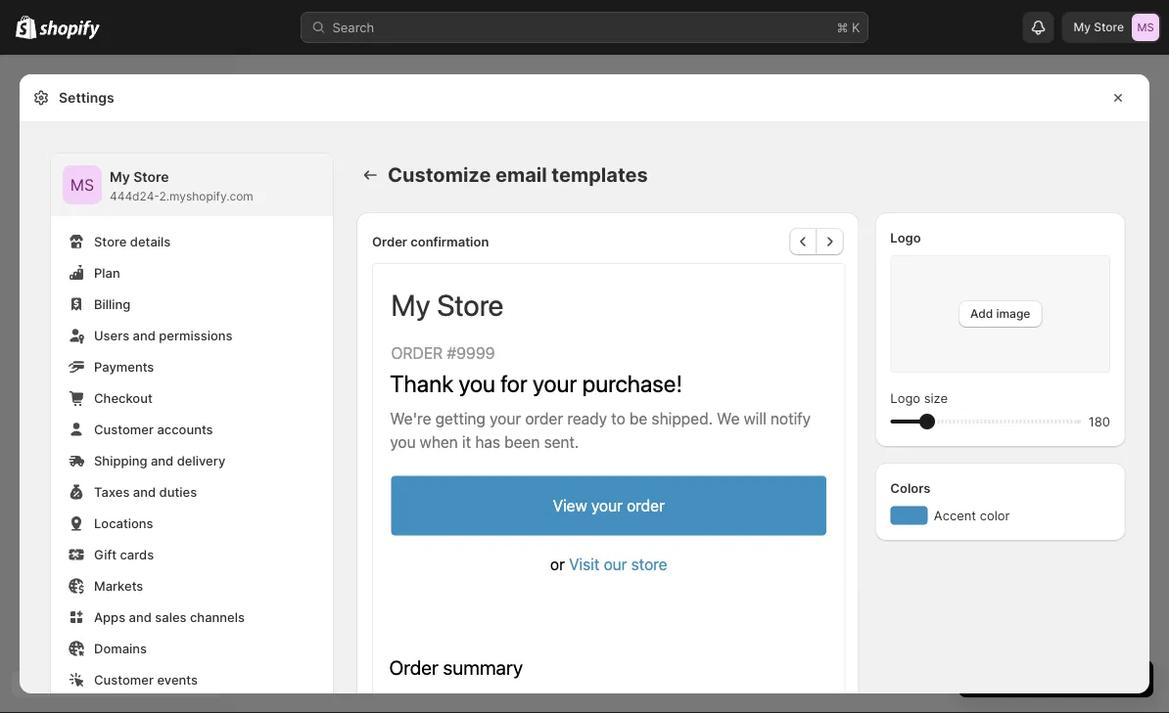 Task type: vqa. For each thing, say whether or not it's contained in the screenshot.
the Order
yes



Task type: describe. For each thing, give the bounding box(es) containing it.
payments
[[94, 359, 154, 375]]

markets
[[94, 579, 143, 594]]

size
[[924, 391, 948, 406]]

confirmation
[[410, 234, 489, 249]]

my store
[[1074, 20, 1124, 34]]

color
[[980, 508, 1010, 523]]

shipping
[[94, 453, 147, 469]]

settings dialog
[[20, 74, 1149, 714]]

customer accounts link
[[63, 416, 321, 444]]

gift cards link
[[63, 541, 321, 569]]

colors
[[890, 481, 931, 496]]

plan
[[94, 265, 120, 281]]

my store image
[[63, 165, 102, 205]]

180
[[1089, 414, 1110, 429]]

store details
[[94, 234, 171, 249]]

billing
[[94, 297, 130, 312]]

my for my store 444d24-2.myshopify.com
[[110, 169, 130, 186]]

store details link
[[63, 228, 321, 256]]

2 vertical spatial store
[[94, 234, 127, 249]]

logo for logo
[[890, 230, 921, 245]]

sales
[[155, 610, 187, 625]]

image
[[996, 307, 1030, 321]]

Logo size range field
[[890, 408, 1081, 436]]

billing link
[[63, 291, 321, 318]]

channels
[[190, 610, 245, 625]]

444d24-
[[110, 189, 159, 204]]

accent color
[[934, 508, 1010, 523]]

delivery
[[177, 453, 225, 469]]

logo for logo size
[[890, 391, 920, 406]]

order
[[372, 234, 407, 249]]

ms button
[[63, 165, 102, 205]]

apps
[[94, 610, 125, 625]]

permissions
[[159, 328, 232, 343]]

apps and sales channels
[[94, 610, 245, 625]]

and for users
[[133, 328, 156, 343]]

shop settings menu element
[[51, 154, 333, 714]]

and for apps
[[129, 610, 152, 625]]

and for taxes
[[133, 485, 156, 500]]

customize email templates
[[388, 163, 648, 187]]

customer for customer events
[[94, 673, 154, 688]]

shipping and delivery link
[[63, 447, 321, 475]]

accent
[[934, 508, 976, 523]]

locations link
[[63, 510, 321, 538]]

store for my store 444d24-2.myshopify.com
[[133, 169, 169, 186]]

1 horizontal spatial shopify image
[[39, 20, 100, 40]]

customer events link
[[63, 667, 321, 694]]

customer for customer accounts
[[94, 422, 154, 437]]

gift
[[94, 547, 117, 562]]

settings
[[59, 90, 114, 106]]

templates
[[552, 163, 648, 187]]

domains
[[94, 641, 147, 656]]

email
[[495, 163, 547, 187]]

my store image
[[1132, 14, 1159, 41]]



Task type: locate. For each thing, give the bounding box(es) containing it.
logo size
[[890, 391, 948, 406]]

store up 444d24-
[[133, 169, 169, 186]]

customer down the domains
[[94, 673, 154, 688]]

shipping and delivery
[[94, 453, 225, 469]]

2 customer from the top
[[94, 673, 154, 688]]

0 vertical spatial logo
[[890, 230, 921, 245]]

checkout link
[[63, 385, 321, 412]]

0 vertical spatial my
[[1074, 20, 1091, 34]]

2 horizontal spatial store
[[1094, 20, 1124, 34]]

my store 444d24-2.myshopify.com
[[110, 169, 253, 204]]

0 vertical spatial store
[[1094, 20, 1124, 34]]

domains link
[[63, 635, 321, 663]]

store for my store
[[1094, 20, 1124, 34]]

accounts
[[157, 422, 213, 437]]

2 logo from the top
[[890, 391, 920, 406]]

0 vertical spatial customer
[[94, 422, 154, 437]]

shopify image
[[16, 15, 36, 39], [39, 20, 100, 40]]

and down the customer accounts
[[151, 453, 174, 469]]

my
[[1074, 20, 1091, 34], [110, 169, 130, 186]]

store up plan
[[94, 234, 127, 249]]

plan link
[[63, 259, 321, 287]]

my for my store
[[1074, 20, 1091, 34]]

0 horizontal spatial shopify image
[[16, 15, 36, 39]]

store left my store icon
[[1094, 20, 1124, 34]]

my up 444d24-
[[110, 169, 130, 186]]

users
[[94, 328, 129, 343]]

payments link
[[63, 353, 321, 381]]

1 logo from the top
[[890, 230, 921, 245]]

and
[[133, 328, 156, 343], [151, 453, 174, 469], [133, 485, 156, 500], [129, 610, 152, 625]]

k
[[852, 20, 860, 35]]

add image
[[970, 307, 1030, 321]]

apps and sales channels link
[[63, 604, 321, 632]]

taxes
[[94, 485, 130, 500]]

1 horizontal spatial store
[[133, 169, 169, 186]]

logo
[[890, 230, 921, 245], [890, 391, 920, 406]]

2.myshopify.com
[[159, 189, 253, 204]]

store inside my store 444d24-2.myshopify.com
[[133, 169, 169, 186]]

0 horizontal spatial my
[[110, 169, 130, 186]]

events
[[157, 673, 198, 688]]

and for shipping
[[151, 453, 174, 469]]

customer accounts
[[94, 422, 213, 437]]

⌘ k
[[837, 20, 860, 35]]

0 horizontal spatial store
[[94, 234, 127, 249]]

checkout
[[94, 391, 152, 406]]

and right "taxes"
[[133, 485, 156, 500]]

1 customer from the top
[[94, 422, 154, 437]]

users and permissions
[[94, 328, 232, 343]]

store
[[1094, 20, 1124, 34], [133, 169, 169, 186], [94, 234, 127, 249]]

customer down checkout
[[94, 422, 154, 437]]

dialog
[[1157, 56, 1169, 714]]

1 vertical spatial my
[[110, 169, 130, 186]]

gift cards
[[94, 547, 154, 562]]

locations
[[94, 516, 153, 531]]

users and permissions link
[[63, 322, 321, 350]]

markets link
[[63, 573, 321, 600]]

my left my store icon
[[1074, 20, 1091, 34]]

search
[[332, 20, 374, 35]]

order confirmation
[[372, 234, 489, 249]]

duties
[[159, 485, 197, 500]]

1 vertical spatial logo
[[890, 391, 920, 406]]

1 horizontal spatial my
[[1074, 20, 1091, 34]]

and right apps
[[129, 610, 152, 625]]

customer events
[[94, 673, 198, 688]]

1 vertical spatial customer
[[94, 673, 154, 688]]

and right users
[[133, 328, 156, 343]]

customer
[[94, 422, 154, 437], [94, 673, 154, 688]]

my inside my store 444d24-2.myshopify.com
[[110, 169, 130, 186]]

taxes and duties link
[[63, 479, 321, 506]]

⌘
[[837, 20, 848, 35]]

cards
[[120, 547, 154, 562]]

1 vertical spatial store
[[133, 169, 169, 186]]

add image button
[[959, 301, 1042, 328]]

details
[[130, 234, 171, 249]]

customize
[[388, 163, 491, 187]]

add
[[970, 307, 993, 321]]

taxes and duties
[[94, 485, 197, 500]]



